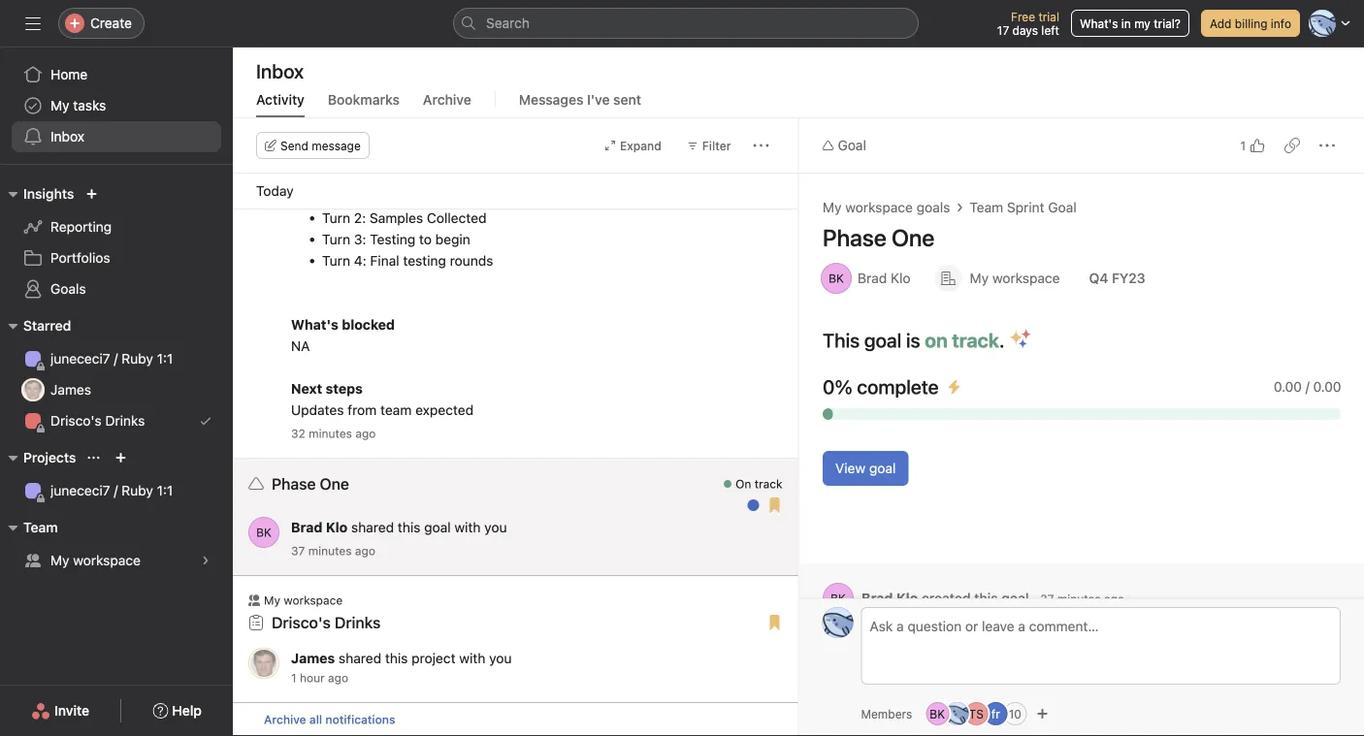 Task type: locate. For each thing, give the bounding box(es) containing it.
home link
[[12, 59, 221, 90]]

ja
[[27, 383, 39, 397], [258, 657, 270, 671]]

testing
[[370, 231, 416, 247]]

0 vertical spatial brad
[[857, 270, 887, 286]]

ruby up drinks
[[122, 351, 153, 367]]

goal up "my workspace goals"
[[838, 137, 867, 153]]

0 vertical spatial ruby
[[122, 351, 153, 367]]

all
[[309, 713, 322, 727]]

workspace inside dropdown button
[[992, 270, 1060, 286]]

0 vertical spatial 37
[[291, 544, 305, 558]]

2 junececi7 from the top
[[50, 483, 110, 499]]

0 horizontal spatial brad klo link
[[291, 520, 348, 536]]

2 vertical spatial bk
[[930, 707, 945, 721]]

1 vertical spatial ra
[[949, 707, 965, 721]]

2 vertical spatial brad
[[861, 590, 893, 606]]

1 horizontal spatial 0.00
[[1313, 379, 1341, 395]]

1 vertical spatial team
[[23, 520, 58, 536]]

inbox down my tasks
[[50, 129, 84, 145]]

my up phase
[[822, 199, 841, 215]]

team left "sprint"
[[969, 199, 1003, 215]]

0 vertical spatial ja
[[27, 383, 39, 397]]

my down 'team sprint goal' link
[[970, 270, 989, 286]]

1 vertical spatial 37
[[1040, 592, 1054, 606]]

0 horizontal spatial 0.00
[[1274, 379, 1302, 395]]

ago right hour
[[328, 672, 348, 685]]

2 junececi7 / ruby 1:1 from the top
[[50, 483, 173, 499]]

1:1
[[157, 351, 173, 367], [157, 483, 173, 499]]

brad klo link left created
[[861, 590, 918, 606]]

brad klo
[[857, 270, 910, 286]]

show options, current sort, top image
[[88, 452, 99, 464]]

0 horizontal spatial james
[[50, 382, 91, 398]]

my down "team" dropdown button
[[50, 553, 69, 569]]

brad
[[857, 270, 887, 286], [291, 520, 323, 536], [861, 590, 893, 606]]

goal inside brad klo shared this goal with you 37 minutes ago
[[424, 520, 451, 536]]

1:1 up teams element at the bottom of page
[[157, 483, 173, 499]]

ja inside starred "element"
[[27, 383, 39, 397]]

2 more actions image from the left
[[1320, 138, 1335, 153]]

2 turn from the top
[[322, 231, 350, 247]]

collected
[[427, 210, 487, 226]]

1 junececi7 / ruby 1:1 from the top
[[50, 351, 173, 367]]

0 vertical spatial what's
[[1080, 16, 1118, 30]]

minutes right bk button
[[308, 544, 352, 558]]

0 horizontal spatial 1
[[291, 672, 297, 685]]

view goal button
[[822, 451, 908, 486]]

my workspace up drisco's drinks
[[264, 594, 343, 608]]

0 vertical spatial track
[[952, 329, 999, 352]]

brad for brad klo
[[857, 270, 887, 286]]

team down projects dropdown button
[[23, 520, 58, 536]]

ago up drisco's drinks
[[355, 544, 376, 558]]

2 ruby from the top
[[122, 483, 153, 499]]

1 button
[[1235, 132, 1271, 159]]

1 vertical spatial junececi7
[[50, 483, 110, 499]]

what's
[[1080, 16, 1118, 30], [291, 317, 339, 333]]

2 horizontal spatial my workspace
[[970, 270, 1060, 286]]

0 horizontal spatial bk
[[256, 526, 272, 540]]

1 horizontal spatial what's
[[1080, 16, 1118, 30]]

junececi7 / ruby 1:1 link down 'new project or portfolio' icon
[[12, 476, 221, 507]]

brad inside brad klo shared this goal with you 37 minutes ago
[[291, 520, 323, 536]]

next steps updates from team expected
[[291, 381, 474, 418]]

0 horizontal spatial team
[[23, 520, 58, 536]]

1 vertical spatial track
[[755, 477, 783, 491]]

more actions image right copy goal link image
[[1320, 138, 1335, 153]]

more actions image for 1 button
[[1320, 138, 1335, 153]]

1 vertical spatial klo
[[326, 520, 348, 536]]

0 horizontal spatial goal
[[838, 137, 867, 153]]

1 vertical spatial my workspace
[[50, 553, 141, 569]]

what's up na
[[291, 317, 339, 333]]

2 vertical spatial my workspace
[[264, 594, 343, 608]]

0 vertical spatial team
[[969, 199, 1003, 215]]

my left tasks
[[50, 98, 69, 114]]

1 more actions image from the left
[[754, 138, 769, 153]]

1 vertical spatial brad
[[291, 520, 323, 536]]

archive up accomplished
[[423, 92, 471, 108]]

0 vertical spatial inbox
[[256, 59, 304, 82]]

turn left 3:
[[322, 231, 350, 247]]

activity
[[256, 92, 305, 108]]

37 right the ·
[[1040, 592, 1054, 606]]

1 vertical spatial junececi7 / ruby 1:1
[[50, 483, 173, 499]]

0 vertical spatial /
[[114, 351, 118, 367]]

1 vertical spatial brad klo link
[[861, 590, 918, 606]]

1 horizontal spatial james
[[291, 651, 335, 667]]

turn left 2:
[[322, 210, 350, 226]]

0 horizontal spatial my workspace
[[50, 553, 141, 569]]

brad klo link down phase one
[[291, 520, 348, 536]]

my workspace link
[[12, 545, 221, 576]]

what's in my trial? button
[[1071, 10, 1190, 37]]

my inside dropdown button
[[970, 270, 989, 286]]

team sprint goal link
[[969, 197, 1076, 218]]

0 vertical spatial with
[[455, 520, 481, 536]]

junececi7 inside projects element
[[50, 483, 110, 499]]

1 horizontal spatial more actions image
[[1320, 138, 1335, 153]]

0 vertical spatial junececi7
[[50, 351, 110, 367]]

archive notification image
[[761, 481, 777, 497]]

fy23
[[1112, 270, 1145, 286]]

team for team sprint goal
[[969, 199, 1003, 215]]

brad for brad klo shared this goal with you 37 minutes ago
[[291, 520, 323, 536]]

drinks
[[105, 413, 145, 429]]

what's left the in
[[1080, 16, 1118, 30]]

1 horizontal spatial brad klo link
[[861, 590, 918, 606]]

junececi7 / ruby 1:1 up drisco's drinks link
[[50, 351, 173, 367]]

1 vertical spatial shared
[[339, 651, 382, 667]]

1 horizontal spatial ra
[[949, 707, 965, 721]]

james up drisco's
[[50, 382, 91, 398]]

1 vertical spatial /
[[1305, 379, 1309, 395]]

0 horizontal spatial archive
[[264, 713, 306, 727]]

sent
[[614, 92, 642, 108]]

blocked
[[342, 317, 395, 333]]

0 vertical spatial 1:1
[[157, 351, 173, 367]]

ja left james link
[[258, 657, 270, 671]]

bk button
[[248, 517, 279, 548]]

1 ruby from the top
[[122, 351, 153, 367]]

info
[[1271, 16, 1292, 30]]

insights element
[[0, 177, 233, 309]]

insights button
[[0, 182, 74, 206]]

add billing info
[[1210, 16, 1292, 30]]

1:1 up drisco's drinks link
[[157, 351, 173, 367]]

2 vertical spatial /
[[114, 483, 118, 499]]

shared
[[351, 520, 394, 536], [339, 651, 382, 667]]

0 vertical spatial bk
[[828, 272, 844, 285]]

my workspace button
[[926, 261, 1069, 296]]

ruby inside projects element
[[122, 483, 153, 499]]

this for created
[[974, 590, 998, 606]]

junececi7 down starred
[[50, 351, 110, 367]]

this inside brad klo shared this goal with you 37 minutes ago
[[398, 520, 421, 536]]

james inside james shared this project with you 1 hour ago
[[291, 651, 335, 667]]

0 horizontal spatial track
[[755, 477, 783, 491]]

brad klo link
[[291, 520, 348, 536], [861, 590, 918, 606]]

1 vertical spatial 1
[[291, 672, 297, 685]]

2 vertical spatial turn
[[322, 253, 350, 269]]

workspace up .
[[992, 270, 1060, 286]]

ruby down 'new project or portfolio' icon
[[122, 483, 153, 499]]

team inside 'team sprint goal' link
[[969, 199, 1003, 215]]

0 vertical spatial klo
[[890, 270, 910, 286]]

klo for brad klo shared this goal with you 37 minutes ago
[[326, 520, 348, 536]]

this for shared
[[398, 520, 421, 536]]

archive all notifications
[[264, 713, 395, 727]]

more actions image
[[754, 138, 769, 153], [1320, 138, 1335, 153]]

0 horizontal spatial inbox
[[50, 129, 84, 145]]

phase one dialog
[[799, 118, 1364, 737]]

track
[[952, 329, 999, 352], [755, 477, 783, 491]]

turn 2: samples collected turn 3: testing to begin turn 4: final testing rounds
[[322, 210, 493, 269]]

0 vertical spatial 1
[[1241, 139, 1246, 152]]

final
[[370, 253, 399, 269]]

team for team
[[23, 520, 58, 536]]

2 vertical spatial klo
[[896, 590, 918, 606]]

goal inside 'team sprint goal' link
[[1048, 199, 1076, 215]]

my
[[50, 98, 69, 114], [822, 199, 841, 215], [970, 270, 989, 286], [50, 553, 69, 569], [264, 594, 280, 608]]

brad down phase one link
[[857, 270, 887, 286]]

junececi7 / ruby 1:1 link
[[12, 344, 221, 375], [12, 476, 221, 507]]

my inside global element
[[50, 98, 69, 114]]

1 vertical spatial archive
[[264, 713, 306, 727]]

bookmarks
[[328, 92, 400, 108]]

tasks
[[73, 98, 106, 114]]

rounds
[[450, 253, 493, 269]]

3:
[[354, 231, 366, 247]]

insights
[[23, 186, 74, 202]]

this
[[822, 329, 860, 352]]

james inside starred "element"
[[50, 382, 91, 398]]

1 junececi7 / ruby 1:1 link from the top
[[12, 344, 221, 375]]

1 horizontal spatial ja
[[258, 657, 270, 671]]

q4
[[1089, 270, 1108, 286]]

ruby inside starred "element"
[[122, 351, 153, 367]]

1 vertical spatial goal
[[1048, 199, 1076, 215]]

steps
[[326, 381, 363, 397]]

my workspace inside my workspace "link"
[[50, 553, 141, 569]]

0% complete
[[822, 376, 938, 398]]

1 horizontal spatial goal
[[1048, 199, 1076, 215]]

klo down 'one'
[[890, 270, 910, 286]]

goal
[[838, 137, 867, 153], [1048, 199, 1076, 215]]

ja down starred dropdown button
[[27, 383, 39, 397]]

team inside "team" dropdown button
[[23, 520, 58, 536]]

junececi7 / ruby 1:1 inside starred "element"
[[50, 351, 173, 367]]

add billing info button
[[1201, 10, 1300, 37]]

0 horizontal spatial 37
[[291, 544, 305, 558]]

klo down phase one
[[326, 520, 348, 536]]

workspace down projects element in the left bottom of the page
[[73, 553, 141, 569]]

1 horizontal spatial archive
[[423, 92, 471, 108]]

more actions image inside 'phase one' dialog
[[1320, 138, 1335, 153]]

with
[[455, 520, 481, 536], [459, 651, 486, 667]]

1 vertical spatial ruby
[[122, 483, 153, 499]]

2 junececi7 / ruby 1:1 link from the top
[[12, 476, 221, 507]]

q4 fy23
[[1089, 270, 1145, 286]]

what's in my trial?
[[1080, 16, 1181, 30]]

0 vertical spatial turn
[[322, 210, 350, 226]]

days
[[1013, 23, 1038, 37]]

1 vertical spatial this
[[974, 590, 998, 606]]

0 vertical spatial you
[[484, 520, 507, 536]]

my workspace inside my workspace dropdown button
[[970, 270, 1060, 286]]

1
[[1241, 139, 1246, 152], [291, 672, 297, 685]]

2 horizontal spatial bk
[[930, 707, 945, 721]]

james shared this project with you 1 hour ago
[[291, 651, 512, 685]]

what's for what's blocked na
[[291, 317, 339, 333]]

1 horizontal spatial 37
[[1040, 592, 1054, 606]]

james up hour
[[291, 651, 335, 667]]

inbox up activity
[[256, 59, 304, 82]]

1 vertical spatial with
[[459, 651, 486, 667]]

what's inside button
[[1080, 16, 1118, 30]]

my for my workspace dropdown button at the top of the page
[[970, 270, 989, 286]]

on
[[736, 477, 751, 491]]

phase
[[822, 224, 886, 251]]

brad klo shared this goal with you 37 minutes ago
[[291, 520, 507, 558]]

add member image
[[1037, 708, 1048, 720]]

brad klo created this goal · 37 minutes ago
[[861, 590, 1124, 606]]

0 horizontal spatial ra
[[830, 616, 846, 630]]

klo left created
[[896, 590, 918, 606]]

messages i've sent
[[519, 92, 642, 108]]

0 horizontal spatial what's
[[291, 317, 339, 333]]

is
[[906, 329, 920, 352]]

0 vertical spatial archive
[[423, 92, 471, 108]]

ruby
[[122, 351, 153, 367], [122, 483, 153, 499]]

on track
[[736, 477, 783, 491]]

1 vertical spatial inbox
[[50, 129, 84, 145]]

this
[[398, 520, 421, 536], [974, 590, 998, 606], [385, 651, 408, 667]]

archive
[[423, 92, 471, 108], [264, 713, 306, 727]]

ra
[[830, 616, 846, 630], [949, 707, 965, 721]]

junececi7 / ruby 1:1 link up drisco's drinks link
[[12, 344, 221, 375]]

0 vertical spatial shared
[[351, 520, 394, 536]]

messages
[[519, 92, 584, 108]]

brad right bk button
[[291, 520, 323, 536]]

1 turn from the top
[[322, 210, 350, 226]]

search list box
[[453, 8, 919, 39]]

1 1:1 from the top
[[157, 351, 173, 367]]

1 left copy goal link image
[[1241, 139, 1246, 152]]

0 vertical spatial my workspace
[[970, 270, 1060, 286]]

1 vertical spatial turn
[[322, 231, 350, 247]]

more actions image right filter
[[754, 138, 769, 153]]

teams element
[[0, 510, 233, 580]]

with inside brad klo shared this goal with you 37 minutes ago
[[455, 520, 481, 536]]

0 horizontal spatial ja
[[27, 383, 39, 397]]

goal right "sprint"
[[1048, 199, 1076, 215]]

0.00
[[1274, 379, 1302, 395], [1313, 379, 1341, 395]]

expand button
[[596, 132, 670, 159]]

q4 fy23 button
[[1076, 261, 1158, 296]]

0 vertical spatial ra
[[830, 616, 846, 630]]

37 right bk button
[[291, 544, 305, 558]]

0 vertical spatial junececi7 / ruby 1:1 link
[[12, 344, 221, 375]]

1 horizontal spatial bk
[[828, 272, 844, 285]]

klo inside brad klo shared this goal with you 37 minutes ago
[[326, 520, 348, 536]]

ja inside button
[[258, 657, 270, 671]]

new image
[[86, 188, 97, 200]]

0 vertical spatial this
[[398, 520, 421, 536]]

0 horizontal spatial more actions image
[[754, 138, 769, 153]]

archive for archive
[[423, 92, 471, 108]]

1 horizontal spatial my workspace
[[264, 594, 343, 608]]

minutes right the ·
[[1057, 592, 1101, 606]]

1:1 inside starred "element"
[[157, 351, 173, 367]]

minutes down updates
[[309, 427, 352, 441]]

turn left 4:
[[322, 253, 350, 269]]

1 vertical spatial minutes
[[308, 544, 352, 558]]

what's inside what's blocked na
[[291, 317, 339, 333]]

invite
[[54, 703, 89, 719]]

in
[[1122, 16, 1131, 30]]

my inside "link"
[[50, 553, 69, 569]]

my up drisco's drinks
[[264, 594, 280, 608]]

brad left created
[[861, 590, 893, 606]]

ago right the ·
[[1104, 592, 1124, 606]]

my workspace up .
[[970, 270, 1060, 286]]

1 horizontal spatial track
[[952, 329, 999, 352]]

0 vertical spatial james
[[50, 382, 91, 398]]

1 vertical spatial you
[[489, 651, 512, 667]]

2 1:1 from the top
[[157, 483, 173, 499]]

1 vertical spatial james
[[291, 651, 335, 667]]

1 horizontal spatial team
[[969, 199, 1003, 215]]

1 vertical spatial bk
[[256, 526, 272, 540]]

this inside 'phase one' dialog
[[974, 590, 998, 606]]

team
[[969, 199, 1003, 215], [23, 520, 58, 536]]

billing
[[1235, 16, 1268, 30]]

junececi7 / ruby 1:1 down 'new project or portfolio' icon
[[50, 483, 173, 499]]

bookmarks link
[[328, 92, 400, 117]]

james
[[50, 382, 91, 398], [291, 651, 335, 667]]

1 vertical spatial 1:1
[[157, 483, 173, 499]]

my for my workspace "link"
[[50, 553, 69, 569]]

help
[[172, 703, 202, 719]]

1 horizontal spatial 1
[[1241, 139, 1246, 152]]

junececi7
[[50, 351, 110, 367], [50, 483, 110, 499]]

ago inside james shared this project with you 1 hour ago
[[328, 672, 348, 685]]

1 vertical spatial what's
[[291, 317, 339, 333]]

1 vertical spatial junececi7 / ruby 1:1 link
[[12, 476, 221, 507]]

my workspace for my workspace dropdown button at the top of the page
[[970, 270, 1060, 286]]

bk inside button
[[256, 526, 272, 540]]

starred
[[23, 318, 71, 334]]

0 vertical spatial junececi7 / ruby 1:1
[[50, 351, 173, 367]]

minutes inside the 'brad klo created this goal · 37 minutes ago'
[[1057, 592, 1101, 606]]

my workspace down "team" dropdown button
[[50, 553, 141, 569]]

1 vertical spatial ja
[[258, 657, 270, 671]]

portfolios
[[50, 250, 110, 266]]

2 vertical spatial this
[[385, 651, 408, 667]]

/ inside projects element
[[114, 483, 118, 499]]

trial?
[[1154, 16, 1181, 30]]

phase one
[[822, 224, 934, 251]]

1 junececi7 from the top
[[50, 351, 110, 367]]

junececi7 down "show options, current sort, top" icon
[[50, 483, 110, 499]]

archive left all
[[264, 713, 306, 727]]

you
[[484, 520, 507, 536], [489, 651, 512, 667]]

1 left hour
[[291, 672, 297, 685]]

2 vertical spatial minutes
[[1057, 592, 1101, 606]]

archive inside button
[[264, 713, 306, 727]]

turn
[[322, 210, 350, 226], [322, 231, 350, 247], [322, 253, 350, 269]]



Task type: describe. For each thing, give the bounding box(es) containing it.
ra inside button
[[830, 616, 846, 630]]

notifications
[[326, 713, 395, 727]]

1 0.00 from the left
[[1274, 379, 1302, 395]]

phase one link
[[822, 224, 934, 251]]

my workspace goals
[[822, 199, 950, 215]]

with inside james shared this project with you 1 hour ago
[[459, 651, 486, 667]]

project
[[412, 651, 456, 667]]

track inside 'phase one' dialog
[[952, 329, 999, 352]]

invite button
[[18, 694, 102, 729]]

filter button
[[678, 132, 740, 159]]

ts
[[969, 707, 984, 721]]

what's for what's in my trial?
[[1080, 16, 1118, 30]]

create
[[90, 15, 132, 31]]

this inside james shared this project with you 1 hour ago
[[385, 651, 408, 667]]

on
[[925, 329, 947, 352]]

/ inside starred "element"
[[114, 351, 118, 367]]

archive for archive all notifications
[[264, 713, 306, 727]]

drisco's
[[50, 413, 102, 429]]

fr
[[992, 707, 1000, 721]]

copy goal link image
[[1285, 138, 1300, 153]]

17
[[997, 23, 1010, 37]]

1 inside james shared this project with you 1 hour ago
[[291, 672, 297, 685]]

updates
[[291, 402, 344, 418]]

sprint
[[1007, 199, 1044, 215]]

0 vertical spatial goal
[[838, 137, 867, 153]]

starred element
[[0, 309, 233, 441]]

1:1 inside projects element
[[157, 483, 173, 499]]

0 vertical spatial brad klo link
[[291, 520, 348, 536]]

phase one
[[272, 475, 349, 493]]

send
[[280, 139, 308, 152]]

expected
[[415, 402, 474, 418]]

ago down from
[[356, 427, 376, 441]]

james for james
[[50, 382, 91, 398]]

send message
[[280, 139, 361, 152]]

send message button
[[256, 132, 370, 159]]

james for james shared this project with you 1 hour ago
[[291, 651, 335, 667]]

remove from bookmarks image
[[730, 481, 746, 497]]

create button
[[58, 8, 145, 39]]

archive notification image
[[761, 599, 777, 614]]

archive all notifications button
[[233, 704, 798, 737]]

drisco's drinks link
[[12, 406, 221, 437]]

view
[[835, 460, 865, 477]]

my for my tasks link
[[50, 98, 69, 114]]

ago inside brad klo shared this goal with you 37 minutes ago
[[355, 544, 376, 558]]

portfolios link
[[12, 243, 221, 274]]

0 vertical spatial minutes
[[309, 427, 352, 441]]

projects
[[23, 450, 76, 466]]

inbox inside global element
[[50, 129, 84, 145]]

next
[[291, 381, 322, 397]]

home
[[50, 66, 88, 82]]

2 0.00 from the left
[[1313, 379, 1341, 395]]

team button
[[0, 516, 58, 540]]

free
[[1011, 10, 1036, 23]]

37 inside brad klo shared this goal with you 37 minutes ago
[[291, 544, 305, 558]]

new project or portfolio image
[[115, 452, 127, 464]]

view goal
[[835, 460, 896, 477]]

what's blocked na
[[291, 317, 395, 354]]

what we've accomplished
[[291, 167, 466, 183]]

junececi7 inside starred "element"
[[50, 351, 110, 367]]

expand
[[620, 139, 662, 152]]

accomplished
[[372, 167, 466, 183]]

starred button
[[0, 314, 71, 338]]

created
[[921, 590, 971, 606]]

0.00 / 0.00
[[1274, 379, 1341, 395]]

workspace up drisco's drinks
[[284, 594, 343, 608]]

from
[[348, 402, 377, 418]]

add
[[1210, 16, 1232, 30]]

members
[[861, 707, 912, 721]]

samples
[[370, 210, 423, 226]]

drisco's drinks
[[272, 614, 381, 632]]

junececi7 / ruby 1:1 link inside projects element
[[12, 476, 221, 507]]

workspace up phase one link
[[845, 199, 913, 215]]

junececi7 / ruby 1:1 inside projects element
[[50, 483, 173, 499]]

james link
[[291, 651, 335, 667]]

global element
[[0, 48, 233, 164]]

archive link
[[423, 92, 471, 117]]

3 turn from the top
[[322, 253, 350, 269]]

drisco's drinks
[[50, 413, 145, 429]]

4:
[[354, 253, 367, 269]]

projects element
[[0, 441, 233, 510]]

my workspace for my workspace "link"
[[50, 553, 141, 569]]

goal inside button
[[869, 460, 896, 477]]

klo for brad klo created this goal · 37 minutes ago
[[896, 590, 918, 606]]

team
[[380, 402, 412, 418]]

klo for brad klo
[[890, 270, 910, 286]]

1 horizontal spatial inbox
[[256, 59, 304, 82]]

hour
[[300, 672, 325, 685]]

you inside james shared this project with you 1 hour ago
[[489, 651, 512, 667]]

minutes inside brad klo shared this goal with you 37 minutes ago
[[308, 544, 352, 558]]

na
[[291, 338, 310, 354]]

see details, my workspace image
[[200, 555, 212, 567]]

activity link
[[256, 92, 305, 117]]

today
[[256, 183, 294, 199]]

.
[[999, 329, 1004, 352]]

ago inside the 'brad klo created this goal · 37 minutes ago'
[[1104, 592, 1124, 606]]

this goal is on track .
[[822, 329, 1004, 352]]

goals
[[916, 199, 950, 215]]

messages i've sent link
[[519, 92, 642, 117]]

/ inside 'phase one' dialog
[[1305, 379, 1309, 395]]

you inside brad klo shared this goal with you 37 minutes ago
[[484, 520, 507, 536]]

free trial 17 days left
[[997, 10, 1060, 37]]

goals
[[50, 281, 86, 297]]

hide sidebar image
[[25, 16, 41, 31]]

shared inside james shared this project with you 1 hour ago
[[339, 651, 382, 667]]

filter
[[702, 139, 731, 152]]

ja button
[[248, 648, 279, 679]]

inbox link
[[12, 121, 221, 152]]

team sprint goal
[[969, 199, 1076, 215]]

i've
[[587, 92, 610, 108]]

search
[[486, 15, 530, 31]]

brad for brad klo created this goal · 37 minutes ago
[[861, 590, 893, 606]]

search button
[[453, 8, 919, 39]]

37 inside the 'brad klo created this goal · 37 minutes ago'
[[1040, 592, 1054, 606]]

shared inside brad klo shared this goal with you 37 minutes ago
[[351, 520, 394, 536]]

goals link
[[12, 274, 221, 305]]

workspace inside "link"
[[73, 553, 141, 569]]

more actions image for 'expand' button
[[754, 138, 769, 153]]

2:
[[354, 210, 366, 226]]

my tasks
[[50, 98, 106, 114]]

one
[[891, 224, 934, 251]]

1 inside button
[[1241, 139, 1246, 152]]

reporting link
[[12, 212, 221, 243]]



Task type: vqa. For each thing, say whether or not it's contained in the screenshot.
final
yes



